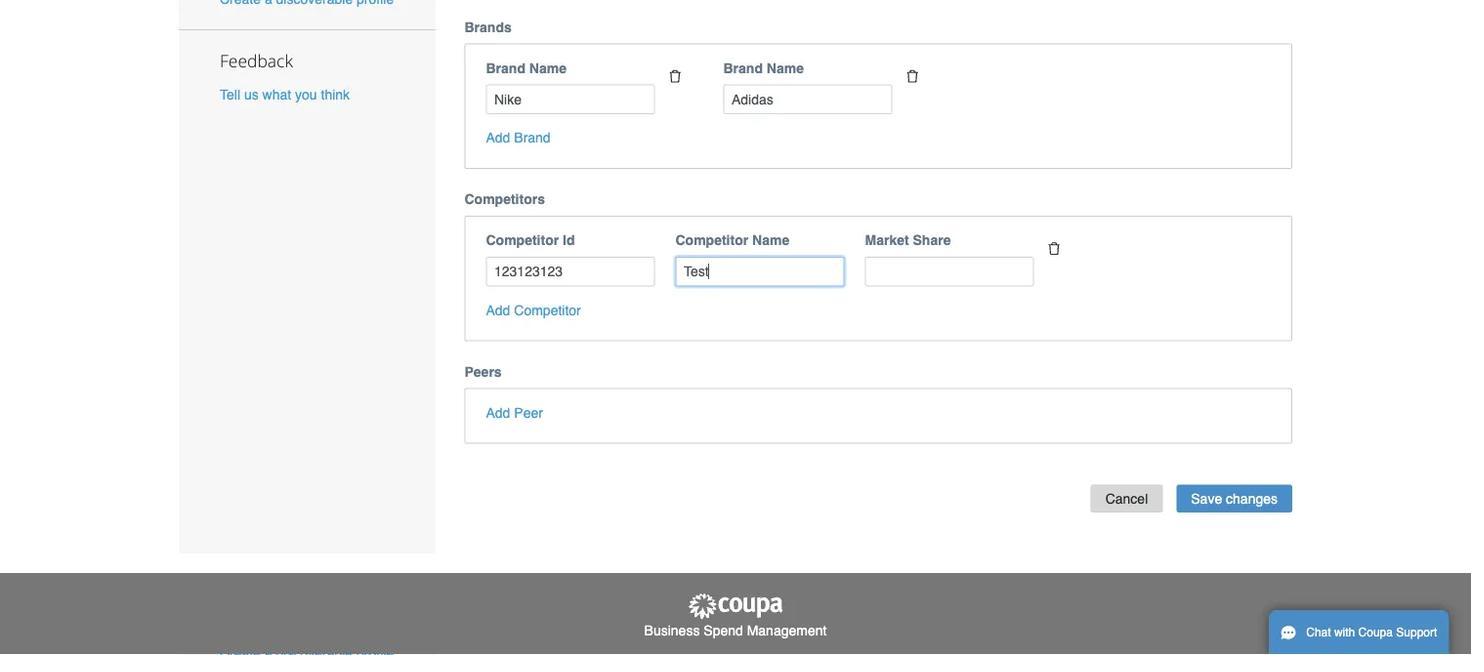 Task type: vqa. For each thing, say whether or not it's contained in the screenshot.
the bottommost the Add
yes



Task type: describe. For each thing, give the bounding box(es) containing it.
share
[[913, 233, 951, 248]]

business spend management
[[644, 623, 827, 638]]

competitor id
[[486, 233, 575, 248]]

tell us what you think button
[[220, 85, 350, 104]]

peer
[[514, 405, 543, 421]]

1 brand name from the left
[[486, 60, 567, 76]]

brand inside button
[[514, 130, 551, 146]]

tell
[[220, 87, 240, 102]]

tell us what you think
[[220, 87, 350, 102]]

spend
[[704, 623, 743, 638]]

Market Share text field
[[865, 257, 1034, 287]]

you
[[295, 87, 317, 102]]

chat with coupa support
[[1307, 626, 1438, 640]]

competitor for competitor id
[[486, 233, 559, 248]]

2 brand name from the left
[[724, 60, 804, 76]]

id
[[563, 233, 575, 248]]

add brand button
[[486, 128, 551, 148]]

support
[[1396, 626, 1438, 640]]

add for add brand
[[486, 130, 510, 146]]

save
[[1191, 491, 1222, 507]]

save changes button
[[1177, 485, 1293, 513]]

add for add competitor
[[486, 302, 510, 318]]

chat with coupa support button
[[1269, 611, 1449, 656]]

peers
[[465, 364, 502, 380]]

competitor name
[[676, 233, 790, 248]]

add for add peer
[[486, 405, 510, 421]]

chat
[[1307, 626, 1331, 640]]



Task type: locate. For each thing, give the bounding box(es) containing it.
think
[[321, 87, 350, 102]]

1 horizontal spatial brand name text field
[[724, 84, 893, 114]]

add up 'peers'
[[486, 302, 510, 318]]

2 add from the top
[[486, 302, 510, 318]]

competitor for competitor name
[[676, 233, 749, 248]]

add competitor button
[[486, 300, 581, 320]]

cancel link
[[1091, 485, 1163, 513]]

Competitor Id text field
[[486, 257, 655, 287]]

2 vertical spatial add
[[486, 405, 510, 421]]

add brand
[[486, 130, 551, 146]]

save changes
[[1191, 491, 1278, 507]]

changes
[[1226, 491, 1278, 507]]

competitor inside button
[[514, 302, 581, 318]]

0 vertical spatial add
[[486, 130, 510, 146]]

add peer
[[486, 405, 543, 421]]

1 horizontal spatial brand name
[[724, 60, 804, 76]]

0 horizontal spatial brand name
[[486, 60, 567, 76]]

competitor up competitor name text field
[[676, 233, 749, 248]]

brand
[[486, 60, 526, 76], [724, 60, 763, 76], [514, 130, 551, 146]]

add peer button
[[486, 403, 543, 423]]

1 add from the top
[[486, 130, 510, 146]]

Competitor Name text field
[[676, 257, 845, 287]]

management
[[747, 623, 827, 638]]

add
[[486, 130, 510, 146], [486, 302, 510, 318], [486, 405, 510, 421]]

add inside add brand button
[[486, 130, 510, 146]]

cancel
[[1106, 491, 1148, 507]]

market share
[[865, 233, 951, 248]]

competitor
[[486, 233, 559, 248], [676, 233, 749, 248], [514, 302, 581, 318]]

competitors
[[465, 191, 545, 207]]

brands
[[465, 19, 512, 35]]

add inside "add peer" button
[[486, 405, 510, 421]]

with
[[1335, 626, 1355, 640]]

name
[[529, 60, 567, 76], [767, 60, 804, 76], [752, 233, 790, 248]]

1 brand name text field from the left
[[486, 84, 655, 114]]

business
[[644, 623, 700, 638]]

what
[[262, 87, 291, 102]]

brand name
[[486, 60, 567, 76], [724, 60, 804, 76]]

2 brand name text field from the left
[[724, 84, 893, 114]]

0 horizontal spatial brand name text field
[[486, 84, 655, 114]]

coupa supplier portal image
[[687, 593, 785, 621]]

add left peer
[[486, 405, 510, 421]]

3 add from the top
[[486, 405, 510, 421]]

us
[[244, 87, 259, 102]]

add competitor
[[486, 302, 581, 318]]

feedback
[[220, 49, 293, 72]]

add inside add competitor button
[[486, 302, 510, 318]]

1 vertical spatial add
[[486, 302, 510, 318]]

competitor down competitor id text field
[[514, 302, 581, 318]]

Brand Name text field
[[486, 84, 655, 114], [724, 84, 893, 114]]

add up competitors
[[486, 130, 510, 146]]

market
[[865, 233, 909, 248]]

coupa
[[1359, 626, 1393, 640]]

competitor down competitors
[[486, 233, 559, 248]]



